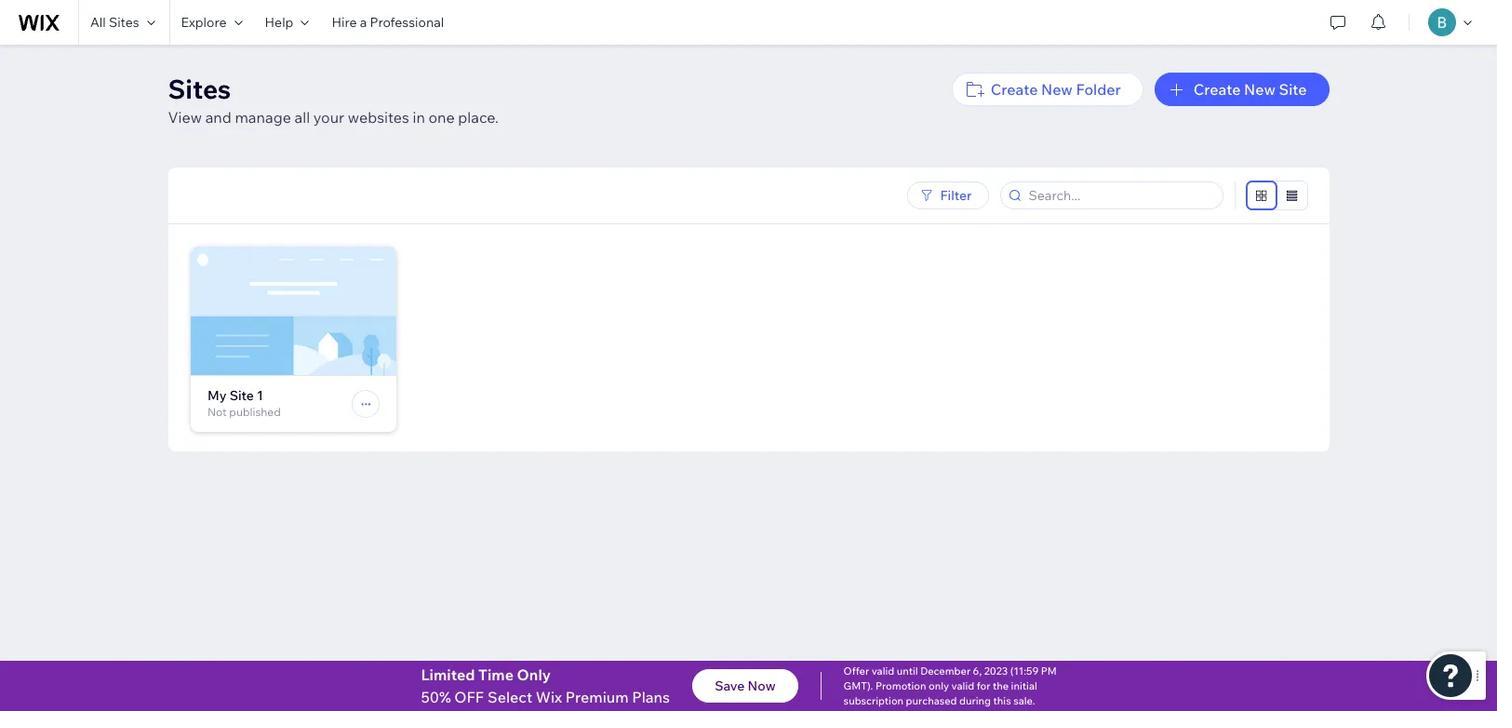 Task type: vqa. For each thing, say whether or not it's contained in the screenshot.
sessions
no



Task type: locate. For each thing, give the bounding box(es) containing it.
2 new from the left
[[1245, 80, 1276, 99]]

all
[[90, 14, 106, 31]]

sale.
[[1014, 694, 1036, 707]]

limited
[[421, 666, 475, 684]]

sites
[[109, 14, 139, 31], [168, 73, 231, 105]]

december
[[921, 665, 971, 678]]

off
[[455, 688, 484, 707]]

hire
[[332, 14, 357, 31]]

explore
[[181, 14, 227, 31]]

new for site
[[1245, 80, 1276, 99]]

save
[[715, 678, 745, 694]]

save now button
[[693, 669, 798, 703]]

wix
[[536, 688, 562, 707]]

for
[[977, 680, 991, 693]]

0 horizontal spatial valid
[[872, 665, 895, 678]]

new inside button
[[1042, 80, 1073, 99]]

only
[[517, 666, 551, 684]]

promotion
[[876, 680, 927, 693]]

sites right all
[[109, 14, 139, 31]]

help
[[265, 14, 294, 31]]

create new site link
[[1155, 73, 1330, 106]]

Search... field
[[1023, 182, 1217, 209]]

1 horizontal spatial new
[[1245, 80, 1276, 99]]

1 horizontal spatial sites
[[168, 73, 231, 105]]

1 vertical spatial valid
[[952, 680, 975, 693]]

sites inside sites view and manage all your websites in one place.
[[168, 73, 231, 105]]

create inside button
[[991, 80, 1038, 99]]

create for create new site
[[1194, 80, 1241, 99]]

sites view and manage all your websites in one place.
[[168, 73, 499, 127]]

until
[[897, 665, 918, 678]]

create new site
[[1194, 80, 1307, 99]]

(11:59
[[1011, 665, 1039, 678]]

your
[[313, 108, 344, 127]]

all
[[295, 108, 310, 127]]

plans
[[632, 688, 670, 707]]

create
[[991, 80, 1038, 99], [1194, 80, 1241, 99]]

0 horizontal spatial site
[[229, 387, 254, 404]]

0 horizontal spatial sites
[[109, 14, 139, 31]]

1 vertical spatial site
[[229, 387, 254, 404]]

hire a professional
[[332, 14, 444, 31]]

new
[[1042, 80, 1073, 99], [1245, 80, 1276, 99]]

1 create from the left
[[991, 80, 1038, 99]]

valid up during
[[952, 680, 975, 693]]

premium
[[566, 688, 629, 707]]

0 horizontal spatial new
[[1042, 80, 1073, 99]]

hire a professional link
[[321, 0, 455, 45]]

50%
[[421, 688, 451, 707]]

1 horizontal spatial site
[[1279, 80, 1307, 99]]

1 horizontal spatial create
[[1194, 80, 1241, 99]]

place.
[[458, 108, 499, 127]]

site
[[1279, 80, 1307, 99], [229, 387, 254, 404]]

sites up view
[[168, 73, 231, 105]]

a
[[360, 14, 367, 31]]

filter button
[[907, 182, 989, 209]]

and
[[205, 108, 232, 127]]

pm
[[1041, 665, 1057, 678]]

select
[[488, 688, 533, 707]]

2 create from the left
[[1194, 80, 1241, 99]]

1 new from the left
[[1042, 80, 1073, 99]]

my site 1 list
[[190, 247, 1330, 451]]

site inside my site 1 not published
[[229, 387, 254, 404]]

1 horizontal spatial valid
[[952, 680, 975, 693]]

1 vertical spatial sites
[[168, 73, 231, 105]]

valid
[[872, 665, 895, 678], [952, 680, 975, 693]]

0 horizontal spatial create
[[991, 80, 1038, 99]]

valid up 'promotion'
[[872, 665, 895, 678]]

0 vertical spatial sites
[[109, 14, 139, 31]]



Task type: describe. For each thing, give the bounding box(es) containing it.
during
[[960, 694, 991, 707]]

subscription
[[844, 694, 904, 707]]

view
[[168, 108, 202, 127]]

manage
[[235, 108, 291, 127]]

one
[[429, 108, 455, 127]]

1
[[256, 387, 263, 404]]

published
[[229, 405, 280, 419]]

gmt).
[[844, 680, 874, 693]]

6,
[[973, 665, 982, 678]]

all sites
[[90, 14, 139, 31]]

time
[[479, 666, 514, 684]]

this
[[994, 694, 1012, 707]]

new for folder
[[1042, 80, 1073, 99]]

only
[[929, 680, 950, 693]]

now
[[748, 678, 776, 694]]

initial
[[1011, 680, 1038, 693]]

websites
[[348, 108, 409, 127]]

create new folder
[[991, 80, 1122, 99]]

my site 1 not published
[[207, 387, 280, 419]]

0 vertical spatial valid
[[872, 665, 895, 678]]

in
[[413, 108, 425, 127]]

create new folder button
[[952, 73, 1144, 106]]

limited time only 50% off select wix premium plans
[[421, 666, 670, 707]]

help button
[[254, 0, 321, 45]]

the
[[993, 680, 1009, 693]]

offer
[[844, 665, 870, 678]]

0 vertical spatial site
[[1279, 80, 1307, 99]]

professional
[[370, 14, 444, 31]]

folder
[[1077, 80, 1122, 99]]

save now
[[715, 678, 776, 694]]

filter
[[941, 187, 972, 204]]

offer valid until december 6, 2023 (11:59 pm gmt). promotion only valid for the initial subscription purchased during this sale.
[[844, 665, 1057, 707]]

my site 1 image
[[190, 247, 396, 375]]

create for create new folder
[[991, 80, 1038, 99]]

2023
[[985, 665, 1008, 678]]

my
[[207, 387, 226, 404]]

purchased
[[906, 694, 957, 707]]

not
[[207, 405, 226, 419]]



